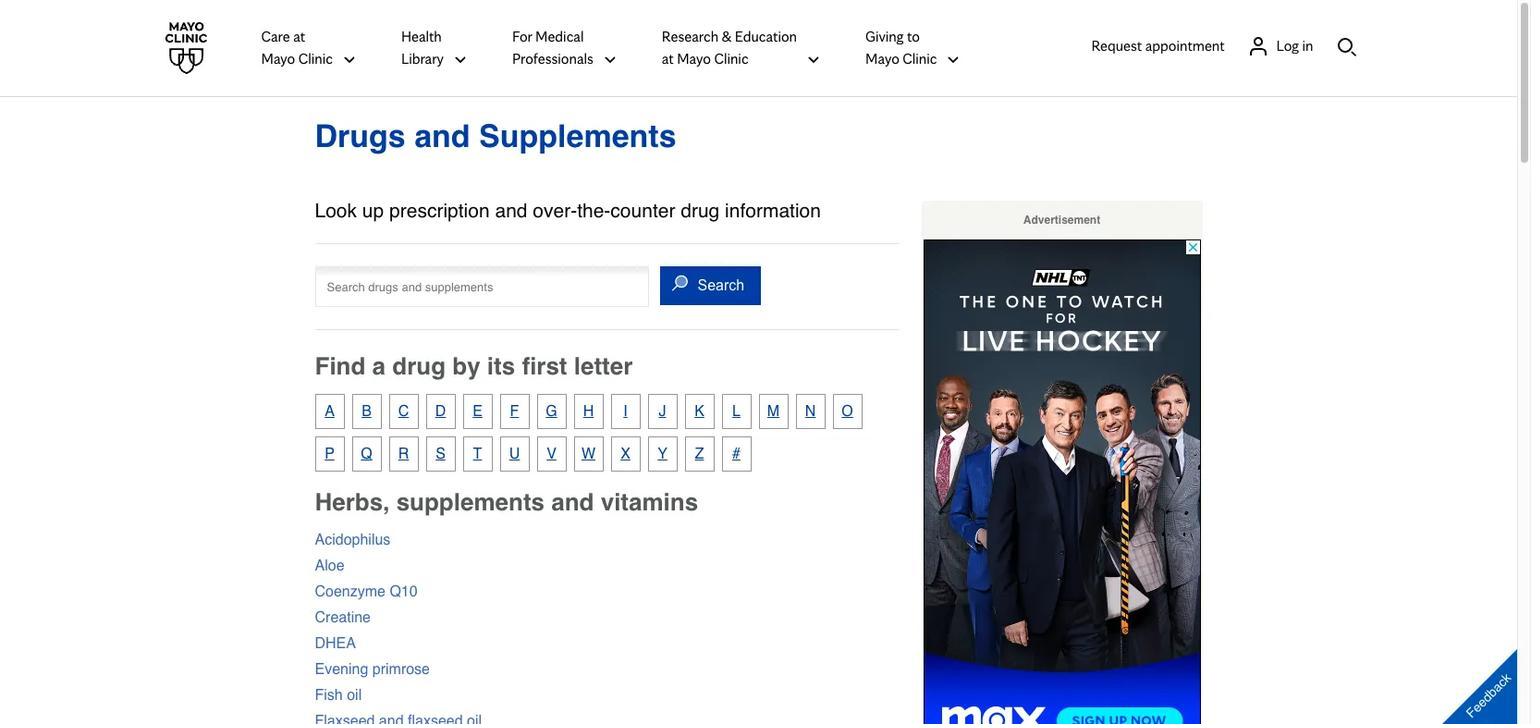 Task type: locate. For each thing, give the bounding box(es) containing it.
drug right counter
[[681, 200, 720, 222]]

mayo down research
[[677, 50, 711, 68]]

w link
[[574, 437, 604, 472]]

3 clinic from the left
[[903, 50, 937, 68]]

giving to mayo clinic
[[866, 28, 937, 68]]

3 mayo from the left
[[866, 50, 900, 68]]

find a drug by its first letter
[[315, 352, 633, 380]]

v link
[[537, 437, 567, 472]]

health library button
[[401, 25, 468, 71]]

acidophilus aloe coenzyme q10 creatine dhea evening primrose fish oil
[[315, 532, 430, 704]]

clinic up drugs
[[299, 50, 333, 68]]

j link
[[648, 394, 678, 429]]

mayo inside care at mayo clinic
[[261, 50, 295, 68]]

main content
[[315, 200, 900, 724]]

m link
[[759, 394, 789, 429]]

mayo down giving in the right of the page
[[866, 50, 900, 68]]

clinic down to
[[903, 50, 937, 68]]

appointment
[[1146, 37, 1225, 54]]

u link
[[500, 437, 530, 472]]

creatine
[[315, 610, 371, 626]]

research
[[662, 28, 719, 45]]

0 vertical spatial and
[[415, 118, 470, 154]]

and
[[415, 118, 470, 154], [495, 200, 528, 222], [551, 488, 594, 516]]

clinic inside care at mayo clinic
[[299, 50, 333, 68]]

drugs
[[315, 118, 406, 154]]

request appointment link
[[1092, 35, 1225, 57]]

education
[[735, 28, 797, 45]]

e link
[[463, 394, 493, 429]]

None submit
[[660, 266, 761, 305]]

fish
[[315, 687, 343, 704]]

feedback button
[[1427, 634, 1532, 724]]

clinic for giving to mayo clinic
[[903, 50, 937, 68]]

up
[[362, 200, 384, 222]]

and down w
[[551, 488, 594, 516]]

g link
[[537, 394, 567, 429]]

0 horizontal spatial mayo
[[261, 50, 295, 68]]

Log in text field
[[1277, 35, 1314, 57]]

at down research
[[662, 50, 674, 68]]

find
[[315, 352, 366, 380]]

d
[[435, 403, 446, 420]]

clinic down &
[[714, 50, 749, 68]]

mayo inside the giving to mayo clinic
[[866, 50, 900, 68]]

main content containing find a drug by its first letter
[[315, 200, 900, 724]]

advertisement
[[1024, 214, 1101, 227]]

n
[[805, 403, 816, 420]]

fish oil link
[[315, 687, 362, 704]]

0 horizontal spatial and
[[415, 118, 470, 154]]

look
[[315, 200, 357, 222]]

care at mayo clinic
[[261, 28, 333, 68]]

1 mayo from the left
[[261, 50, 295, 68]]

r link
[[389, 437, 419, 472]]

q link
[[352, 437, 382, 472]]

1 vertical spatial drug
[[392, 352, 446, 380]]

in
[[1303, 37, 1314, 54]]

mayo
[[261, 50, 295, 68], [677, 50, 711, 68], [866, 50, 900, 68]]

medical
[[536, 28, 584, 45]]

supplements
[[396, 488, 545, 516]]

to
[[907, 28, 920, 45]]

2 horizontal spatial mayo
[[866, 50, 900, 68]]

h
[[583, 403, 594, 420]]

c
[[398, 403, 409, 420]]

mayo for care at mayo clinic
[[261, 50, 295, 68]]

0 vertical spatial at
[[293, 28, 305, 45]]

a link
[[315, 394, 345, 429]]

its
[[487, 352, 515, 380]]

dhea link
[[315, 635, 356, 652]]

c link
[[389, 394, 419, 429]]

clinic for care at mayo clinic
[[299, 50, 333, 68]]

j
[[659, 403, 666, 420]]

at right care
[[293, 28, 305, 45]]

mayo down care
[[261, 50, 295, 68]]

drug right a at left
[[392, 352, 446, 380]]

aloe
[[315, 558, 345, 574]]

request
[[1092, 37, 1142, 54]]

0 horizontal spatial drug
[[392, 352, 446, 380]]

over-
[[533, 200, 577, 222]]

clinic inside the giving to mayo clinic
[[903, 50, 937, 68]]

mayo inside research & education at mayo clinic
[[677, 50, 711, 68]]

advertisement region
[[924, 240, 1201, 724]]

s link
[[426, 437, 456, 472]]

health
[[401, 28, 442, 45]]

y link
[[648, 437, 678, 472]]

and left the over-
[[495, 200, 528, 222]]

1 horizontal spatial at
[[662, 50, 674, 68]]

0 horizontal spatial clinic
[[299, 50, 333, 68]]

log in link
[[1247, 35, 1314, 57]]

research & education at mayo clinic
[[662, 28, 797, 68]]

library
[[401, 50, 444, 68]]

2 vertical spatial and
[[551, 488, 594, 516]]

1 clinic from the left
[[299, 50, 333, 68]]

and up the prescription on the top
[[415, 118, 470, 154]]

Search drugs and supplements text field
[[315, 266, 649, 307]]

p
[[325, 446, 335, 462]]

1 vertical spatial and
[[495, 200, 528, 222]]

log
[[1277, 37, 1300, 54]]

1 horizontal spatial mayo
[[677, 50, 711, 68]]

clinic
[[299, 50, 333, 68], [714, 50, 749, 68], [903, 50, 937, 68]]

vitamins
[[601, 488, 698, 516]]

1 horizontal spatial drug
[[681, 200, 720, 222]]

1 vertical spatial at
[[662, 50, 674, 68]]

herbs, supplements and vitamins
[[315, 488, 698, 516]]

0 horizontal spatial at
[[293, 28, 305, 45]]

i link
[[611, 394, 641, 429]]

1 horizontal spatial clinic
[[714, 50, 749, 68]]

2 mayo from the left
[[677, 50, 711, 68]]

m
[[768, 403, 780, 420]]

2 clinic from the left
[[714, 50, 749, 68]]

prescription
[[389, 200, 490, 222]]

information
[[725, 200, 821, 222]]

care
[[261, 28, 290, 45]]

h link
[[574, 394, 604, 429]]

2 horizontal spatial clinic
[[903, 50, 937, 68]]



Task type: describe. For each thing, give the bounding box(es) containing it.
y
[[658, 446, 668, 462]]

health library
[[401, 28, 444, 68]]

w
[[582, 446, 596, 462]]

q
[[361, 446, 372, 462]]

creatine link
[[315, 610, 371, 626]]

1 horizontal spatial and
[[495, 200, 528, 222]]

o link
[[833, 394, 863, 429]]

look up prescription and over-the-counter drug information
[[315, 200, 821, 222]]

supplements
[[479, 118, 677, 154]]

evening
[[315, 661, 368, 678]]

p link
[[315, 437, 345, 472]]

s
[[436, 446, 446, 462]]

l
[[733, 403, 741, 420]]

aloe link
[[315, 558, 345, 574]]

acidophilus link
[[315, 532, 391, 548]]

n link
[[796, 394, 826, 429]]

mayo for giving to mayo clinic
[[866, 50, 900, 68]]

b link
[[352, 394, 382, 429]]

dhea
[[315, 635, 356, 652]]

mayo clinic home page image
[[160, 22, 211, 74]]

k
[[695, 403, 705, 420]]

none submit inside main content
[[660, 266, 761, 305]]

t
[[473, 446, 482, 462]]

letter
[[574, 352, 633, 380]]

primrose
[[373, 661, 430, 678]]

&
[[722, 28, 732, 45]]

herbs,
[[315, 488, 390, 516]]

feedback
[[1464, 670, 1515, 721]]

the-
[[577, 200, 611, 222]]

x
[[621, 446, 631, 462]]

v
[[547, 446, 557, 462]]

e
[[473, 403, 483, 420]]

z link
[[685, 437, 715, 472]]

coenzyme q10 link
[[315, 584, 418, 600]]

g
[[546, 403, 557, 420]]

# link
[[722, 437, 752, 472]]

Request appointment text field
[[1092, 35, 1225, 57]]

coenzyme
[[315, 584, 386, 600]]

u
[[509, 446, 520, 462]]

t link
[[463, 437, 493, 472]]

clinic inside research & education at mayo clinic
[[714, 50, 749, 68]]

counter
[[611, 200, 676, 222]]

acidophilus
[[315, 532, 391, 548]]

z
[[695, 446, 704, 462]]

oil
[[347, 687, 362, 704]]

at inside research & education at mayo clinic
[[662, 50, 674, 68]]

2 horizontal spatial and
[[551, 488, 594, 516]]

f
[[510, 403, 519, 420]]

for medical professionals
[[512, 28, 594, 68]]

giving
[[866, 28, 904, 45]]

drugs and supplements link
[[315, 118, 677, 154]]

request appointment
[[1092, 37, 1225, 54]]

d link
[[426, 394, 456, 429]]

at inside care at mayo clinic
[[293, 28, 305, 45]]

drugs and supplements
[[315, 118, 677, 154]]

k link
[[685, 394, 715, 429]]

a
[[372, 352, 386, 380]]

evening primrose link
[[315, 661, 430, 678]]

f link
[[500, 394, 530, 429]]

care at mayo clinic button
[[261, 25, 357, 71]]

q10
[[390, 584, 418, 600]]

i
[[624, 403, 628, 420]]

#
[[733, 446, 741, 462]]

0 vertical spatial drug
[[681, 200, 720, 222]]

a
[[325, 403, 335, 420]]

for
[[512, 28, 532, 45]]

for medical professionals button
[[512, 25, 618, 71]]

professionals
[[512, 50, 594, 68]]

giving to mayo clinic button
[[866, 25, 961, 71]]

o
[[842, 403, 853, 420]]

r
[[398, 446, 409, 462]]

first
[[522, 352, 567, 380]]

log in
[[1277, 37, 1314, 54]]



Task type: vqa. For each thing, say whether or not it's contained in the screenshot.
Z
yes



